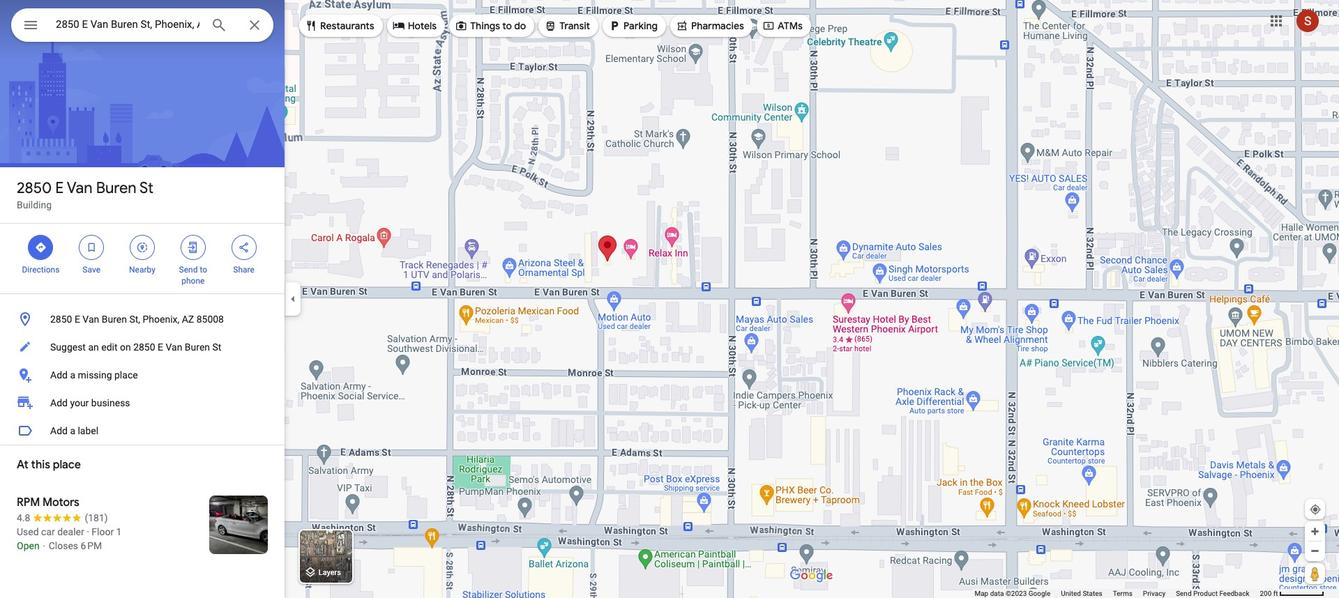 Task type: describe. For each thing, give the bounding box(es) containing it.
this
[[31, 458, 50, 472]]

terms button
[[1113, 589, 1133, 598]]

85008
[[196, 314, 224, 325]]


[[85, 240, 98, 255]]

phoenix,
[[143, 314, 179, 325]]

transit
[[560, 20, 590, 32]]

4.8
[[17, 513, 30, 524]]

send product feedback button
[[1176, 589, 1249, 598]]

google maps element
[[0, 0, 1339, 598]]

add a label
[[50, 425, 98, 437]]

add for add your business
[[50, 398, 68, 409]]

directions
[[22, 265, 60, 275]]

do
[[514, 20, 526, 32]]

2850 e van buren st, phoenix, az 85008 button
[[0, 305, 285, 333]]

google
[[1029, 590, 1051, 598]]

e for st
[[55, 179, 64, 198]]

united states button
[[1061, 589, 1102, 598]]

send for send to phone
[[179, 265, 198, 275]]

2850 E Van Buren St, Phoenix, AZ 85008 field
[[11, 8, 273, 42]]

united
[[1061, 590, 1081, 598]]

 things to do
[[455, 18, 526, 33]]


[[136, 240, 149, 255]]

e for st,
[[75, 314, 80, 325]]


[[676, 18, 688, 33]]

privacy
[[1143, 590, 1166, 598]]

none field inside 2850 e van buren st, phoenix, az 85008 field
[[56, 16, 199, 33]]

 restaurants
[[305, 18, 374, 33]]

2850 for st
[[17, 179, 52, 198]]

 button
[[11, 8, 50, 45]]

200 ft button
[[1260, 590, 1324, 598]]

add a label button
[[0, 417, 285, 445]]

suggest an edit on 2850 e van buren st button
[[0, 333, 285, 361]]

rpm
[[17, 496, 40, 510]]


[[305, 18, 317, 33]]

add for add a missing place
[[50, 370, 68, 381]]

send for send product feedback
[[1176, 590, 1192, 598]]

 search field
[[11, 8, 273, 45]]

 atms
[[762, 18, 803, 33]]

2 vertical spatial 2850
[[133, 342, 155, 353]]

·
[[87, 527, 89, 538]]

used
[[17, 527, 39, 538]]

phone
[[181, 276, 205, 286]]

floor
[[92, 527, 114, 538]]

add for add a label
[[50, 425, 68, 437]]

st inside button
[[212, 342, 221, 353]]

missing
[[78, 370, 112, 381]]

add a missing place button
[[0, 361, 285, 389]]

collapse side panel image
[[285, 292, 301, 307]]

©2023
[[1006, 590, 1027, 598]]

things
[[470, 20, 500, 32]]

business
[[91, 398, 130, 409]]

google account: sheryl atherton  
(sheryl.atherton@adept.ai) image
[[1297, 10, 1319, 32]]

your
[[70, 398, 89, 409]]

show your location image
[[1309, 504, 1322, 516]]

motors
[[43, 496, 79, 510]]

2850 e van buren st building
[[17, 179, 153, 211]]

show street view coverage image
[[1305, 564, 1325, 584]]

van for st,
[[83, 314, 99, 325]]

edit
[[101, 342, 118, 353]]


[[608, 18, 621, 33]]

an
[[88, 342, 99, 353]]

nearby
[[129, 265, 155, 275]]

parking
[[624, 20, 658, 32]]


[[392, 18, 405, 33]]

map
[[975, 590, 988, 598]]

200 ft
[[1260, 590, 1278, 598]]

on
[[120, 342, 131, 353]]


[[187, 240, 199, 255]]

add your business
[[50, 398, 130, 409]]

send product feedback
[[1176, 590, 1249, 598]]

4.8 stars 181 reviews image
[[17, 511, 108, 525]]

save
[[83, 265, 100, 275]]



Task type: locate. For each thing, give the bounding box(es) containing it.
add
[[50, 370, 68, 381], [50, 398, 68, 409], [50, 425, 68, 437]]

add down suggest
[[50, 370, 68, 381]]

send up the phone
[[179, 265, 198, 275]]

1 horizontal spatial st
[[212, 342, 221, 353]]

0 vertical spatial e
[[55, 179, 64, 198]]

 transit
[[544, 18, 590, 33]]

0 vertical spatial add
[[50, 370, 68, 381]]

1 horizontal spatial send
[[1176, 590, 1192, 598]]

a left 'label'
[[70, 425, 75, 437]]

suggest
[[50, 342, 86, 353]]

actions for 2850 e van buren st region
[[0, 224, 285, 294]]

2850 up building
[[17, 179, 52, 198]]


[[22, 15, 39, 35]]

van down phoenix, on the left bottom of page
[[166, 342, 182, 353]]

e
[[55, 179, 64, 198], [75, 314, 80, 325], [158, 342, 163, 353]]

united states
[[1061, 590, 1102, 598]]

label
[[78, 425, 98, 437]]

0 horizontal spatial to
[[200, 265, 207, 275]]

1 vertical spatial add
[[50, 398, 68, 409]]

buren up 
[[96, 179, 136, 198]]

at this place
[[17, 458, 81, 472]]

⋅
[[42, 541, 46, 552]]

place inside add a missing place button
[[114, 370, 138, 381]]

1 vertical spatial van
[[83, 314, 99, 325]]

1 vertical spatial send
[[1176, 590, 1192, 598]]

1 horizontal spatial to
[[502, 20, 512, 32]]

used car dealer · floor 1 open ⋅ closes 6 pm
[[17, 527, 122, 552]]

0 vertical spatial buren
[[96, 179, 136, 198]]

van
[[67, 179, 92, 198], [83, 314, 99, 325], [166, 342, 182, 353]]

1 vertical spatial e
[[75, 314, 80, 325]]

open
[[17, 541, 39, 552]]

to inside  things to do
[[502, 20, 512, 32]]

feedback
[[1219, 590, 1249, 598]]

0 vertical spatial send
[[179, 265, 198, 275]]

send to phone
[[179, 265, 207, 286]]

car
[[41, 527, 55, 538]]

st,
[[129, 314, 140, 325]]

footer inside 'google maps' element
[[975, 589, 1260, 598]]

2 vertical spatial e
[[158, 342, 163, 353]]

2 horizontal spatial e
[[158, 342, 163, 353]]

1 horizontal spatial place
[[114, 370, 138, 381]]

0 horizontal spatial send
[[179, 265, 198, 275]]

0 horizontal spatial place
[[53, 458, 81, 472]]

data
[[990, 590, 1004, 598]]

2850 e van buren st, phoenix, az 85008
[[50, 314, 224, 325]]

0 horizontal spatial st
[[140, 179, 153, 198]]

at
[[17, 458, 28, 472]]

terms
[[1113, 590, 1133, 598]]

buren for st
[[96, 179, 136, 198]]

(181)
[[85, 513, 108, 524]]

1 vertical spatial a
[[70, 425, 75, 437]]

hotels
[[408, 20, 437, 32]]

1
[[116, 527, 122, 538]]

2 a from the top
[[70, 425, 75, 437]]

1 vertical spatial 2850
[[50, 314, 72, 325]]

1 horizontal spatial e
[[75, 314, 80, 325]]

closes
[[49, 541, 78, 552]]

a for label
[[70, 425, 75, 437]]

product
[[1193, 590, 1218, 598]]

zoom in image
[[1310, 527, 1320, 537]]

1 vertical spatial buren
[[102, 314, 127, 325]]

atms
[[778, 20, 803, 32]]

None field
[[56, 16, 199, 33]]

 parking
[[608, 18, 658, 33]]

map data ©2023 google
[[975, 590, 1051, 598]]

buren left st,
[[102, 314, 127, 325]]

footer containing map data ©2023 google
[[975, 589, 1260, 598]]

buren for st,
[[102, 314, 127, 325]]


[[544, 18, 557, 33]]

e inside 2850 e van buren st building
[[55, 179, 64, 198]]

zoom out image
[[1310, 546, 1320, 557]]

1 add from the top
[[50, 370, 68, 381]]

0 horizontal spatial e
[[55, 179, 64, 198]]

2 vertical spatial add
[[50, 425, 68, 437]]

share
[[233, 265, 254, 275]]

2850 for st,
[[50, 314, 72, 325]]

privacy button
[[1143, 589, 1166, 598]]

van for st
[[67, 179, 92, 198]]

0 vertical spatial van
[[67, 179, 92, 198]]

building
[[17, 199, 52, 211]]

to inside the send to phone
[[200, 265, 207, 275]]

3 add from the top
[[50, 425, 68, 437]]

1 vertical spatial st
[[212, 342, 221, 353]]

buren
[[96, 179, 136, 198], [102, 314, 127, 325], [185, 342, 210, 353]]

footer
[[975, 589, 1260, 598]]


[[455, 18, 467, 33]]

1 vertical spatial to
[[200, 265, 207, 275]]

suggest an edit on 2850 e van buren st
[[50, 342, 221, 353]]

van up 
[[67, 179, 92, 198]]

place right this at the left bottom of the page
[[53, 458, 81, 472]]

st down 85008
[[212, 342, 221, 353]]

st
[[140, 179, 153, 198], [212, 342, 221, 353]]

1 vertical spatial place
[[53, 458, 81, 472]]

send inside button
[[1176, 590, 1192, 598]]

add your business link
[[0, 389, 285, 417]]

send
[[179, 265, 198, 275], [1176, 590, 1192, 598]]

2850 inside 2850 e van buren st building
[[17, 179, 52, 198]]

send left the product
[[1176, 590, 1192, 598]]

place down on
[[114, 370, 138, 381]]

layers
[[319, 569, 341, 578]]

2 add from the top
[[50, 398, 68, 409]]

0 vertical spatial to
[[502, 20, 512, 32]]

2850 e van buren st main content
[[0, 0, 285, 598]]

pharmacies
[[691, 20, 744, 32]]

buren inside 2850 e van buren st building
[[96, 179, 136, 198]]

to
[[502, 20, 512, 32], [200, 265, 207, 275]]

a left missing
[[70, 370, 75, 381]]

1 a from the top
[[70, 370, 75, 381]]

to left do
[[502, 20, 512, 32]]

0 vertical spatial place
[[114, 370, 138, 381]]

0 vertical spatial a
[[70, 370, 75, 381]]

van inside 2850 e van buren st building
[[67, 179, 92, 198]]

2 vertical spatial van
[[166, 342, 182, 353]]


[[762, 18, 775, 33]]

restaurants
[[320, 20, 374, 32]]

ft
[[1273, 590, 1278, 598]]

add left your
[[50, 398, 68, 409]]


[[238, 240, 250, 255]]

dealer
[[57, 527, 84, 538]]

2850 right on
[[133, 342, 155, 353]]

van up 'an'
[[83, 314, 99, 325]]

2 vertical spatial buren
[[185, 342, 210, 353]]

add left 'label'
[[50, 425, 68, 437]]

buren down az
[[185, 342, 210, 353]]

a for missing
[[70, 370, 75, 381]]

 pharmacies
[[676, 18, 744, 33]]

st inside 2850 e van buren st building
[[140, 179, 153, 198]]

0 vertical spatial 2850
[[17, 179, 52, 198]]

 hotels
[[392, 18, 437, 33]]

rpm motors
[[17, 496, 79, 510]]

to up the phone
[[200, 265, 207, 275]]

6 pm
[[81, 541, 102, 552]]

st up 
[[140, 179, 153, 198]]

states
[[1083, 590, 1102, 598]]

add a missing place
[[50, 370, 138, 381]]

2850 up suggest
[[50, 314, 72, 325]]

200
[[1260, 590, 1272, 598]]

send inside the send to phone
[[179, 265, 198, 275]]

a
[[70, 370, 75, 381], [70, 425, 75, 437]]


[[34, 240, 47, 255]]

0 vertical spatial st
[[140, 179, 153, 198]]

az
[[182, 314, 194, 325]]

2850
[[17, 179, 52, 198], [50, 314, 72, 325], [133, 342, 155, 353]]



Task type: vqa. For each thing, say whether or not it's contained in the screenshot.
Motors
yes



